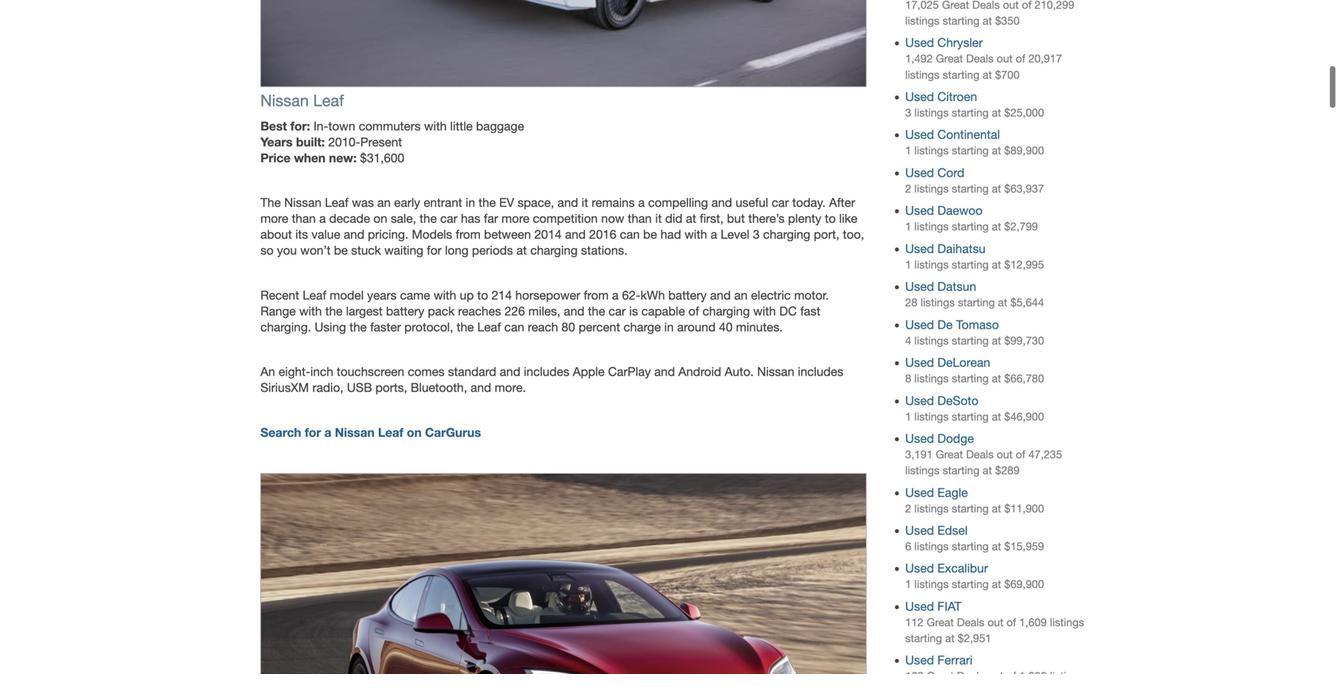 Task type: locate. For each thing, give the bounding box(es) containing it.
includes
[[524, 365, 570, 379], [798, 365, 844, 379]]

listings inside the used excalibur 1 listings starting at $69,900
[[915, 578, 949, 591]]

used datsun link
[[906, 280, 977, 294]]

3 1 from the top
[[906, 258, 912, 271]]

4 used from the top
[[906, 166, 935, 180]]

it up competition
[[582, 196, 589, 210]]

0 vertical spatial in
[[466, 196, 475, 210]]

with left the little
[[424, 119, 447, 133]]

for inside the nissan leaf was an early entrant in the ev space, and it remains a compelling and useful car today. after more than a decade on sale, the car has far more competition now than it did at first, but there's plenty to like about its value and pricing. models from between 2014 and 2016 can be had with a level 3 charging port, too, so you won't be stuck waiting for long periods at charging stations.
[[427, 243, 442, 258]]

used left daewoo at the top of the page
[[906, 204, 935, 218]]

of inside 112 great deals out of 1,609 listings starting at
[[1007, 616, 1017, 629]]

1 horizontal spatial car
[[609, 304, 626, 318]]

1 inside used daihatsu 1 listings starting at $12,995
[[906, 258, 912, 271]]

the
[[261, 196, 281, 210]]

1 horizontal spatial from
[[584, 288, 609, 303]]

out inside 1,492 great deals out of 20,917 listings starting at
[[997, 52, 1013, 65]]

used excalibur link
[[906, 562, 989, 576]]

listings down the used datsun link
[[921, 296, 956, 309]]

listings down 3,191
[[906, 464, 940, 477]]

miles,
[[529, 304, 561, 318]]

to right up
[[478, 288, 488, 303]]

excalibur
[[938, 562, 989, 576]]

0 horizontal spatial to
[[478, 288, 488, 303]]

competition
[[533, 212, 598, 226]]

used up 1,492
[[906, 36, 935, 50]]

3 down there's
[[753, 228, 760, 242]]

great down 'dodge'
[[936, 448, 964, 461]]

listings inside used daihatsu 1 listings starting at $12,995
[[915, 258, 949, 271]]

used inside used cord 2 listings starting at $63,937
[[906, 166, 935, 180]]

listings inside used de tomaso 4 listings starting at $99,730
[[915, 334, 949, 347]]

0 horizontal spatial more
[[261, 212, 289, 226]]

decade
[[329, 212, 370, 226]]

$31,600
[[360, 151, 405, 165]]

listings down the used excalibur 'link'
[[915, 578, 949, 591]]

8
[[906, 372, 912, 385]]

listings inside used eagle 2 listings starting at $11,900
[[915, 502, 949, 515]]

1 inside the used excalibur 1 listings starting at $69,900
[[906, 578, 912, 591]]

2 horizontal spatial charging
[[764, 228, 811, 242]]

to inside recent leaf model years came with up to 214 horsepower from a 62-kwh battery and an electric motor. range with the largest battery pack reaches 226 miles, and the car is capable of charging with dc fast charging. using the faster protocol, the leaf can reach 80 percent charge in around 40 minutes.
[[478, 288, 488, 303]]

from down has
[[456, 228, 481, 242]]

at up ferrari
[[946, 632, 955, 645]]

so
[[261, 243, 274, 258]]

1 horizontal spatial in
[[665, 320, 674, 334]]

can
[[620, 228, 640, 242], [505, 320, 525, 334]]

1 horizontal spatial for
[[427, 243, 442, 258]]

1 horizontal spatial to
[[825, 212, 836, 226]]

1 vertical spatial car
[[441, 212, 458, 226]]

the up 'models'
[[420, 212, 437, 226]]

0 vertical spatial be
[[644, 228, 658, 242]]

1 vertical spatial to
[[478, 288, 488, 303]]

at inside 17,025 great deals out of 210,299 listings starting at
[[983, 14, 993, 27]]

used left citroen
[[906, 90, 935, 104]]

great down used chrysler "link"
[[936, 52, 964, 65]]

used for used datsun 28 listings starting at $5,644
[[906, 280, 935, 294]]

used inside used daihatsu 1 listings starting at $12,995
[[906, 242, 935, 256]]

1 horizontal spatial than
[[628, 212, 652, 226]]

0 vertical spatial 3
[[906, 106, 912, 119]]

out up $700
[[997, 52, 1013, 65]]

deals inside 112 great deals out of 1,609 listings starting at
[[958, 616, 985, 629]]

0 horizontal spatial charging
[[531, 243, 578, 258]]

1 vertical spatial for
[[305, 425, 321, 440]]

5 used from the top
[[906, 204, 935, 218]]

out up $2,951
[[988, 616, 1004, 629]]

horsepower
[[516, 288, 581, 303]]

starting inside the used excalibur 1 listings starting at $69,900
[[952, 578, 989, 591]]

at inside used desoto 1 listings starting at $46,900
[[992, 410, 1002, 423]]

starting inside 112 great deals out of 1,609 listings starting at
[[906, 632, 943, 645]]

7 used from the top
[[906, 280, 935, 294]]

used dodge
[[906, 432, 975, 446]]

great right 17,025 in the right of the page
[[943, 0, 970, 11]]

and right carplay
[[655, 365, 675, 379]]

can down now
[[620, 228, 640, 242]]

$46,900
[[1005, 410, 1045, 423]]

starting inside 17,025 great deals out of 210,299 listings starting at
[[943, 14, 980, 27]]

a up value
[[319, 212, 326, 226]]

1 vertical spatial charging
[[531, 243, 578, 258]]

at inside 112 great deals out of 1,609 listings starting at
[[946, 632, 955, 645]]

includes down fast
[[798, 365, 844, 379]]

too,
[[843, 228, 865, 242]]

nissan inside an eight-inch touchscreen comes standard and includes apple carplay and android auto. nissan includes siriusxm radio, usb ports, bluetooth, and more.
[[758, 365, 795, 379]]

1 for used desoto
[[906, 410, 912, 423]]

and up "more."
[[500, 365, 521, 379]]

used for used eagle 2 listings starting at $11,900
[[906, 486, 935, 500]]

listings down used citroen link
[[915, 106, 949, 119]]

1 used from the top
[[906, 36, 935, 50]]

used down 8
[[906, 394, 935, 408]]

used up 28
[[906, 280, 935, 294]]

1 horizontal spatial an
[[735, 288, 748, 303]]

with up minutes.
[[754, 304, 776, 318]]

out inside 112 great deals out of 1,609 listings starting at
[[988, 616, 1004, 629]]

out inside 17,025 great deals out of 210,299 listings starting at
[[1004, 0, 1020, 11]]

used daewoo 1 listings starting at $2,799
[[906, 204, 1039, 233]]

used inside used edsel 6 listings starting at $15,959
[[906, 524, 935, 538]]

out up $350 at the right top
[[1004, 0, 1020, 11]]

but
[[727, 212, 745, 226]]

0 vertical spatial to
[[825, 212, 836, 226]]

1 horizontal spatial more
[[502, 212, 530, 226]]

2 1 from the top
[[906, 220, 912, 233]]

listings down used eagle "link"
[[915, 502, 949, 515]]

deals down chrysler on the top right
[[967, 52, 994, 65]]

charging down 2014
[[531, 243, 578, 258]]

15 used from the top
[[906, 600, 935, 614]]

listings down used edsel link
[[915, 540, 949, 553]]

used up 8
[[906, 356, 935, 370]]

of inside 3,191 great deals out of 47,235 listings starting at
[[1016, 448, 1026, 461]]

8 used from the top
[[906, 318, 935, 332]]

listings inside used desoto 1 listings starting at $46,900
[[915, 410, 949, 423]]

at left $89,900
[[992, 144, 1002, 157]]

used datsun 28 listings starting at $5,644
[[906, 280, 1045, 309]]

used up 112
[[906, 600, 935, 614]]

great for dodge
[[936, 448, 964, 461]]

used eagle link
[[906, 486, 969, 500]]

level
[[721, 228, 750, 242]]

1 vertical spatial battery
[[386, 304, 425, 318]]

leaf inside the nissan leaf was an early entrant in the ev space, and it remains a compelling and useful car today. after more than a decade on sale, the car has far more competition now than it did at first, but there's plenty to like about its value and pricing. models from between 2014 and 2016 can be had with a level 3 charging port, too, so you won't be stuck waiting for long periods at charging stations.
[[325, 196, 349, 210]]

used fiat link
[[906, 600, 962, 614]]

0 vertical spatial it
[[582, 196, 589, 210]]

used inside used continental 1 listings starting at $89,900
[[906, 128, 935, 142]]

on inside the nissan leaf was an early entrant in the ev space, and it remains a compelling and useful car today. after more than a decade on sale, the car has far more competition now than it did at first, but there's plenty to like about its value and pricing. models from between 2014 and 2016 can be had with a level 3 charging port, too, so you won't be stuck waiting for long periods at charging stations.
[[374, 212, 388, 226]]

3 used from the top
[[906, 128, 935, 142]]

starting down eagle
[[952, 502, 989, 515]]

of left 1,609 at bottom right
[[1007, 616, 1017, 629]]

12 used from the top
[[906, 486, 935, 500]]

0 horizontal spatial be
[[334, 243, 348, 258]]

at inside 1,492 great deals out of 20,917 listings starting at
[[983, 68, 993, 81]]

at left $12,995
[[992, 258, 1002, 271]]

nissan down usb
[[335, 425, 375, 440]]

starting inside used citroen 3 listings starting at $25,000
[[952, 106, 989, 119]]

listings down used daihatsu 'link'
[[915, 258, 949, 271]]

0 vertical spatial charging
[[764, 228, 811, 242]]

0 vertical spatial car
[[772, 196, 789, 210]]

used for used citroen 3 listings starting at $25,000
[[906, 90, 935, 104]]

2 used from the top
[[906, 90, 935, 104]]

great inside 17,025 great deals out of 210,299 listings starting at
[[943, 0, 970, 11]]

used for used desoto 1 listings starting at $46,900
[[906, 394, 935, 408]]

1 horizontal spatial can
[[620, 228, 640, 242]]

charging inside recent leaf model years came with up to 214 horsepower from a 62-kwh battery and an electric motor. range with the largest battery pack reaches 226 miles, and the car is capable of charging with dc fast charging. using the faster protocol, the leaf can reach 80 percent charge in around 40 minutes.
[[703, 304, 750, 318]]

1 vertical spatial 2
[[906, 502, 912, 515]]

listings down 17,025 in the right of the page
[[906, 14, 940, 27]]

battery up capable
[[669, 288, 707, 303]]

at inside 3,191 great deals out of 47,235 listings starting at
[[983, 464, 993, 477]]

used for used dodge
[[906, 432, 935, 446]]

for right search
[[305, 425, 321, 440]]

20,917
[[1029, 52, 1063, 65]]

1 down the used desoto link on the right of page
[[906, 410, 912, 423]]

car up there's
[[772, 196, 789, 210]]

of up around
[[689, 304, 700, 318]]

$63,937
[[1005, 182, 1045, 195]]

1 inside used continental 1 listings starting at $89,900
[[906, 144, 912, 157]]

used inside the used excalibur 1 listings starting at $69,900
[[906, 562, 935, 576]]

1 vertical spatial an
[[735, 288, 748, 303]]

car left the is
[[609, 304, 626, 318]]

of inside 1,492 great deals out of 20,917 listings starting at
[[1016, 52, 1026, 65]]

0 vertical spatial for
[[427, 243, 442, 258]]

and up 80
[[564, 304, 585, 318]]

used inside used desoto 1 listings starting at $46,900
[[906, 394, 935, 408]]

1 more from the left
[[261, 212, 289, 226]]

after
[[830, 196, 856, 210]]

great
[[943, 0, 970, 11], [936, 52, 964, 65], [936, 448, 964, 461], [927, 616, 954, 629]]

be down value
[[334, 243, 348, 258]]

1 horizontal spatial includes
[[798, 365, 844, 379]]

1 up used cord link
[[906, 144, 912, 157]]

pricing.
[[368, 228, 409, 242]]

deals for used dodge
[[967, 448, 994, 461]]

1 vertical spatial in
[[665, 320, 674, 334]]

0 horizontal spatial on
[[374, 212, 388, 226]]

more
[[261, 212, 289, 226], [502, 212, 530, 226]]

used up 4
[[906, 318, 935, 332]]

starting up chrysler on the top right
[[943, 14, 980, 27]]

daewoo
[[938, 204, 983, 218]]

2 includes from the left
[[798, 365, 844, 379]]

used cord 2 listings starting at $63,937
[[906, 166, 1045, 195]]

at left $289
[[983, 464, 993, 477]]

2 vertical spatial charging
[[703, 304, 750, 318]]

used down 6
[[906, 562, 935, 576]]

auto.
[[725, 365, 754, 379]]

$2,951
[[958, 632, 992, 645]]

9 used from the top
[[906, 356, 935, 370]]

at left $15,959
[[992, 540, 1002, 553]]

reaches
[[458, 304, 501, 318]]

listings inside used citroen 3 listings starting at $25,000
[[915, 106, 949, 119]]

with up using
[[299, 304, 322, 318]]

starting
[[943, 14, 980, 27], [943, 68, 980, 81], [952, 106, 989, 119], [952, 144, 989, 157], [952, 182, 989, 195], [952, 220, 989, 233], [952, 258, 989, 271], [959, 296, 996, 309], [952, 334, 989, 347], [952, 372, 989, 385], [952, 410, 989, 423], [943, 464, 980, 477], [952, 502, 989, 515], [952, 540, 989, 553], [952, 578, 989, 591], [906, 632, 943, 645]]

won't
[[301, 243, 331, 258]]

$11,900
[[1005, 502, 1045, 515]]

great for chrysler
[[936, 52, 964, 65]]

2 down used cord link
[[906, 182, 912, 195]]

used daihatsu link
[[906, 242, 986, 256]]

in inside the nissan leaf was an early entrant in the ev space, and it remains a compelling and useful car today. after more than a decade on sale, the car has far more competition now than it did at first, but there's plenty to like about its value and pricing. models from between 2014 and 2016 can be had with a level 3 charging port, too, so you won't be stuck waiting for long periods at charging stations.
[[466, 196, 475, 210]]

of
[[1023, 0, 1032, 11], [1016, 52, 1026, 65], [689, 304, 700, 318], [1016, 448, 1026, 461], [1007, 616, 1017, 629]]

starting inside used edsel 6 listings starting at $15,959
[[952, 540, 989, 553]]

1,609
[[1020, 616, 1048, 629]]

great inside 1,492 great deals out of 20,917 listings starting at
[[936, 52, 964, 65]]

battery down came
[[386, 304, 425, 318]]

daihatsu
[[938, 242, 986, 256]]

0 vertical spatial 2
[[906, 182, 912, 195]]

listings inside 112 great deals out of 1,609 listings starting at
[[1051, 616, 1085, 629]]

starting up daewoo at the top of the page
[[952, 182, 989, 195]]

deals down 'dodge'
[[967, 448, 994, 461]]

11 used from the top
[[906, 432, 935, 446]]

0 vertical spatial can
[[620, 228, 640, 242]]

1 horizontal spatial on
[[407, 425, 422, 440]]

14 used from the top
[[906, 562, 935, 576]]

112 great deals out of 1,609 listings starting at
[[906, 616, 1085, 645]]

capable
[[642, 304, 686, 318]]

$66,780
[[1005, 372, 1045, 385]]

1 2 from the top
[[906, 182, 912, 195]]

out inside 3,191 great deals out of 47,235 listings starting at
[[997, 448, 1013, 461]]

10 used from the top
[[906, 394, 935, 408]]

3 inside the nissan leaf was an early entrant in the ev space, and it remains a compelling and useful car today. after more than a decade on sale, the car has far more competition now than it did at first, but there's plenty to like about its value and pricing. models from between 2014 and 2016 can be had with a level 3 charging port, too, so you won't be stuck waiting for long periods at charging stations.
[[753, 228, 760, 242]]

1 vertical spatial can
[[505, 320, 525, 334]]

leaf left model
[[303, 288, 326, 303]]

1 up 28
[[906, 258, 912, 271]]

deals inside 1,492 great deals out of 20,917 listings starting at
[[967, 52, 994, 65]]

at left $2,799 at the top
[[992, 220, 1002, 233]]

starting inside used daihatsu 1 listings starting at $12,995
[[952, 258, 989, 271]]

eight-
[[279, 365, 311, 379]]

0 horizontal spatial can
[[505, 320, 525, 334]]

on left cargurus
[[407, 425, 422, 440]]

2023 nissan leaf preview summaryimage image
[[261, 0, 867, 87]]

and up the 40
[[711, 288, 731, 303]]

minutes.
[[737, 320, 783, 334]]

leaf up 'decade'
[[325, 196, 349, 210]]

0 horizontal spatial 3
[[753, 228, 760, 242]]

starting inside used cord 2 listings starting at $63,937
[[952, 182, 989, 195]]

battery
[[669, 288, 707, 303], [386, 304, 425, 318]]

$289
[[996, 464, 1020, 477]]

2 inside used cord 2 listings starting at $63,937
[[906, 182, 912, 195]]

model
[[330, 288, 364, 303]]

listings inside used delorean 8 listings starting at $66,780
[[915, 372, 949, 385]]

5 1 from the top
[[906, 578, 912, 591]]

4 1 from the top
[[906, 410, 912, 423]]

1 for used excalibur
[[906, 578, 912, 591]]

of for used dodge
[[1016, 448, 1026, 461]]

listings down the used desoto link on the right of page
[[915, 410, 949, 423]]

1 vertical spatial 3
[[753, 228, 760, 242]]

the
[[479, 196, 496, 210], [420, 212, 437, 226], [326, 304, 343, 318], [588, 304, 606, 318], [350, 320, 367, 334], [457, 320, 474, 334]]

fast
[[801, 304, 821, 318]]

used inside used eagle 2 listings starting at $11,900
[[906, 486, 935, 500]]

used desoto 1 listings starting at $46,900
[[906, 394, 1045, 423]]

charging
[[764, 228, 811, 242], [531, 243, 578, 258], [703, 304, 750, 318]]

used inside used datsun 28 listings starting at $5,644
[[906, 280, 935, 294]]

1 vertical spatial be
[[334, 243, 348, 258]]

6 used from the top
[[906, 242, 935, 256]]

2 2 from the top
[[906, 502, 912, 515]]

1
[[906, 144, 912, 157], [906, 220, 912, 233], [906, 258, 912, 271], [906, 410, 912, 423], [906, 578, 912, 591]]

listings inside used continental 1 listings starting at $89,900
[[915, 144, 949, 157]]

dc
[[780, 304, 797, 318]]

$12,995
[[1005, 258, 1045, 271]]

at down between
[[517, 243, 527, 258]]

2016
[[590, 228, 617, 242]]

starting down 112
[[906, 632, 943, 645]]

a
[[639, 196, 645, 210], [319, 212, 326, 226], [711, 228, 718, 242], [612, 288, 619, 303], [325, 425, 332, 440]]

2 than from the left
[[628, 212, 652, 226]]

used for used de tomaso 4 listings starting at $99,730
[[906, 318, 935, 332]]

best
[[261, 119, 287, 133]]

0 vertical spatial battery
[[669, 288, 707, 303]]

1 horizontal spatial it
[[656, 212, 662, 226]]

used for used cord 2 listings starting at $63,937
[[906, 166, 935, 180]]

out for dodge
[[997, 448, 1013, 461]]

out up $289
[[997, 448, 1013, 461]]

0 horizontal spatial from
[[456, 228, 481, 242]]

used for used fiat
[[906, 600, 935, 614]]

from
[[456, 228, 481, 242], [584, 288, 609, 303]]

of up $289
[[1016, 448, 1026, 461]]

used up used cord link
[[906, 128, 935, 142]]

at left $66,780
[[992, 372, 1002, 385]]

motor.
[[795, 288, 829, 303]]

pack
[[428, 304, 455, 318]]

listings right 1,609 at bottom right
[[1051, 616, 1085, 629]]

16 used from the top
[[906, 654, 935, 668]]

was
[[352, 196, 374, 210]]

listings
[[906, 14, 940, 27], [906, 68, 940, 81], [915, 106, 949, 119], [915, 144, 949, 157], [915, 182, 949, 195], [915, 220, 949, 233], [915, 258, 949, 271], [921, 296, 956, 309], [915, 334, 949, 347], [915, 372, 949, 385], [915, 410, 949, 423], [906, 464, 940, 477], [915, 502, 949, 515], [915, 540, 949, 553], [915, 578, 949, 591], [1051, 616, 1085, 629]]

long
[[445, 243, 469, 258]]

charging up the 40
[[703, 304, 750, 318]]

1 horizontal spatial charging
[[703, 304, 750, 318]]

an
[[378, 196, 391, 210], [735, 288, 748, 303]]

0 vertical spatial an
[[378, 196, 391, 210]]

starting up eagle
[[943, 464, 980, 477]]

great inside 112 great deals out of 1,609 listings starting at
[[927, 616, 954, 629]]

listings inside used datsun 28 listings starting at $5,644
[[921, 296, 956, 309]]

with
[[424, 119, 447, 133], [685, 228, 708, 242], [434, 288, 457, 303], [299, 304, 322, 318], [754, 304, 776, 318]]

2 inside used eagle 2 listings starting at $11,900
[[906, 502, 912, 515]]

used left ferrari
[[906, 654, 935, 668]]

listings inside used cord 2 listings starting at $63,937
[[915, 182, 949, 195]]

47,235
[[1029, 448, 1063, 461]]

1 includes from the left
[[524, 365, 570, 379]]

of inside 17,025 great deals out of 210,299 listings starting at
[[1023, 0, 1032, 11]]

used up 3,191
[[906, 432, 935, 446]]

3
[[906, 106, 912, 119], [753, 228, 760, 242]]

car inside recent leaf model years came with up to 214 horsepower from a 62-kwh battery and an electric motor. range with the largest battery pack reaches 226 miles, and the car is capable of charging with dc fast charging. using the faster protocol, the leaf can reach 80 percent charge in around 40 minutes.
[[609, 304, 626, 318]]

13 used from the top
[[906, 524, 935, 538]]

than right now
[[628, 212, 652, 226]]

used inside used de tomaso 4 listings starting at $99,730
[[906, 318, 935, 332]]

1 inside the 'used daewoo 1 listings starting at $2,799'
[[906, 220, 912, 233]]

great inside 3,191 great deals out of 47,235 listings starting at
[[936, 448, 964, 461]]

of left 210,299
[[1023, 0, 1032, 11]]

nissan right auto.
[[758, 365, 795, 379]]

of for used fiat
[[1007, 616, 1017, 629]]

for down 'models'
[[427, 243, 442, 258]]

1,492
[[906, 52, 933, 65]]

listings down used daewoo link at right top
[[915, 220, 949, 233]]

4
[[906, 334, 912, 347]]

starting inside used continental 1 listings starting at $89,900
[[952, 144, 989, 157]]

listings down 1,492
[[906, 68, 940, 81]]

used left eagle
[[906, 486, 935, 500]]

used for used ferrari
[[906, 654, 935, 668]]

used for used daihatsu 1 listings starting at $12,995
[[906, 242, 935, 256]]

used inside the 'used daewoo 1 listings starting at $2,799'
[[906, 204, 935, 218]]

listings up used cord link
[[915, 144, 949, 157]]

1 down used daewoo link at right top
[[906, 220, 912, 233]]

3,191
[[906, 448, 933, 461]]

a right remains
[[639, 196, 645, 210]]

2014
[[535, 228, 562, 242]]

plenty
[[789, 212, 822, 226]]

0 horizontal spatial an
[[378, 196, 391, 210]]

0 vertical spatial on
[[374, 212, 388, 226]]

214
[[492, 288, 512, 303]]

1 1 from the top
[[906, 144, 912, 157]]

used citroen link
[[906, 90, 978, 104]]

0 horizontal spatial includes
[[524, 365, 570, 379]]

used inside used citroen 3 listings starting at $25,000
[[906, 90, 935, 104]]

used continental link
[[906, 128, 1001, 142]]

0 horizontal spatial than
[[292, 212, 316, 226]]

deals
[[973, 0, 1000, 11], [967, 52, 994, 65], [967, 448, 994, 461], [958, 616, 985, 629]]

2 vertical spatial car
[[609, 304, 626, 318]]

chrysler
[[938, 36, 983, 50]]

0 vertical spatial from
[[456, 228, 481, 242]]

the up the far
[[479, 196, 496, 210]]

deals inside 3,191 great deals out of 47,235 listings starting at
[[967, 448, 994, 461]]

0 horizontal spatial car
[[441, 212, 458, 226]]

a left the 62-
[[612, 288, 619, 303]]

today.
[[793, 196, 826, 210]]

port,
[[814, 228, 840, 242]]

a inside recent leaf model years came with up to 214 horsepower from a 62-kwh battery and an electric motor. range with the largest battery pack reaches 226 miles, and the car is capable of charging with dc fast charging. using the faster protocol, the leaf can reach 80 percent charge in around 40 minutes.
[[612, 288, 619, 303]]

1 horizontal spatial 3
[[906, 106, 912, 119]]

an right 'was' on the left top of the page
[[378, 196, 391, 210]]

0 horizontal spatial in
[[466, 196, 475, 210]]

be left had
[[644, 228, 658, 242]]

0 horizontal spatial battery
[[386, 304, 425, 318]]

1 vertical spatial from
[[584, 288, 609, 303]]

early
[[394, 196, 420, 210]]

a down first,
[[711, 228, 718, 242]]

of up $700
[[1016, 52, 1026, 65]]

listings inside 17,025 great deals out of 210,299 listings starting at
[[906, 14, 940, 27]]



Task type: describe. For each thing, give the bounding box(es) containing it.
deals for used chrysler
[[967, 52, 994, 65]]

years
[[367, 288, 397, 303]]

largest
[[346, 304, 383, 318]]

the up using
[[326, 304, 343, 318]]

best for: in-town commuters with little baggage years built: 2010-present price when new: $31,600
[[261, 119, 525, 165]]

1 horizontal spatial battery
[[669, 288, 707, 303]]

leaf up the in-
[[313, 91, 344, 110]]

used ferrari link
[[906, 654, 973, 668]]

new:
[[329, 150, 357, 165]]

with inside the nissan leaf was an early entrant in the ev space, and it remains a compelling and useful car today. after more than a decade on sale, the car has far more competition now than it did at first, but there's plenty to like about its value and pricing. models from between 2014 and 2016 can be had with a level 3 charging port, too, so you won't be stuck waiting for long periods at charging stations.
[[685, 228, 708, 242]]

leaf down ports,
[[378, 425, 404, 440]]

out for fiat
[[988, 616, 1004, 629]]

112
[[906, 616, 924, 629]]

40
[[719, 320, 733, 334]]

present
[[361, 135, 402, 149]]

the down "reaches"
[[457, 320, 474, 334]]

used delorean 8 listings starting at $66,780
[[906, 356, 1045, 385]]

0 horizontal spatial it
[[582, 196, 589, 210]]

carplay
[[608, 365, 651, 379]]

kwh
[[641, 288, 665, 303]]

at inside the used excalibur 1 listings starting at $69,900
[[992, 578, 1002, 591]]

1 for used daewoo
[[906, 220, 912, 233]]

around
[[678, 320, 716, 334]]

1 vertical spatial on
[[407, 425, 422, 440]]

remains
[[592, 196, 635, 210]]

little
[[450, 119, 473, 133]]

electric
[[752, 288, 791, 303]]

1 for used daihatsu
[[906, 258, 912, 271]]

eagle
[[938, 486, 969, 500]]

and down 'decade'
[[344, 228, 365, 242]]

at inside used citroen 3 listings starting at $25,000
[[992, 106, 1002, 119]]

reach
[[528, 320, 559, 334]]

3,191 great deals out of 47,235 listings starting at
[[906, 448, 1063, 477]]

used for used daewoo 1 listings starting at $2,799
[[906, 204, 935, 218]]

starting inside used eagle 2 listings starting at $11,900
[[952, 502, 989, 515]]

listings inside 1,492 great deals out of 20,917 listings starting at
[[906, 68, 940, 81]]

out for chrysler
[[997, 52, 1013, 65]]

starting inside used de tomaso 4 listings starting at $99,730
[[952, 334, 989, 347]]

in inside recent leaf model years came with up to 214 horsepower from a 62-kwh battery and an electric motor. range with the largest battery pack reaches 226 miles, and the car is capable of charging with dc fast charging. using the faster protocol, the leaf can reach 80 percent charge in around 40 minutes.
[[665, 320, 674, 334]]

used continental 1 listings starting at $89,900
[[906, 128, 1045, 157]]

apple
[[573, 365, 605, 379]]

used cord link
[[906, 166, 965, 180]]

at inside the 'used daewoo 1 listings starting at $2,799'
[[992, 220, 1002, 233]]

built:
[[296, 135, 325, 149]]

listings inside 3,191 great deals out of 47,235 listings starting at
[[906, 464, 940, 477]]

can inside the nissan leaf was an early entrant in the ev space, and it remains a compelling and useful car today. after more than a decade on sale, the car has far more competition now than it did at first, but there's plenty to like about its value and pricing. models from between 2014 and 2016 can be had with a level 3 charging port, too, so you won't be stuck waiting for long periods at charging stations.
[[620, 228, 640, 242]]

used dodge link
[[906, 432, 975, 446]]

2 for used cord
[[906, 182, 912, 195]]

17,025 great deals out of 210,299 listings starting at
[[906, 0, 1075, 27]]

the up percent
[[588, 304, 606, 318]]

2022 tesla model s image
[[261, 473, 867, 675]]

waiting
[[385, 243, 424, 258]]

at inside used eagle 2 listings starting at $11,900
[[992, 502, 1002, 515]]

2 for used eagle
[[906, 502, 912, 515]]

android
[[679, 365, 722, 379]]

at inside used datsun 28 listings starting at $5,644
[[999, 296, 1008, 309]]

$89,900
[[1005, 144, 1045, 157]]

space,
[[518, 196, 555, 210]]

at inside used continental 1 listings starting at $89,900
[[992, 144, 1002, 157]]

17,025
[[906, 0, 940, 11]]

used for used continental 1 listings starting at $89,900
[[906, 128, 935, 142]]

at inside used delorean 8 listings starting at $66,780
[[992, 372, 1002, 385]]

datsun
[[938, 280, 977, 294]]

is
[[630, 304, 638, 318]]

at right 'did'
[[686, 212, 697, 226]]

between
[[484, 228, 531, 242]]

faster
[[370, 320, 401, 334]]

listings inside used edsel 6 listings starting at $15,959
[[915, 540, 949, 553]]

$69,900
[[1005, 578, 1045, 591]]

0 horizontal spatial for
[[305, 425, 321, 440]]

used delorean link
[[906, 356, 991, 370]]

came
[[400, 288, 431, 303]]

2 more from the left
[[502, 212, 530, 226]]

used for used chrysler
[[906, 36, 935, 50]]

search
[[261, 425, 301, 440]]

at inside used cord 2 listings starting at $63,937
[[992, 182, 1002, 195]]

to inside the nissan leaf was an early entrant in the ev space, and it remains a compelling and useful car today. after more than a decade on sale, the car has far more competition now than it did at first, but there's plenty to like about its value and pricing. models from between 2014 and 2016 can be had with a level 3 charging port, too, so you won't be stuck waiting for long periods at charging stations.
[[825, 212, 836, 226]]

1 vertical spatial it
[[656, 212, 662, 226]]

and down standard
[[471, 381, 492, 395]]

an inside recent leaf model years came with up to 214 horsepower from a 62-kwh battery and an electric motor. range with the largest battery pack reaches 226 miles, and the car is capable of charging with dc fast charging. using the faster protocol, the leaf can reach 80 percent charge in around 40 minutes.
[[735, 288, 748, 303]]

price
[[261, 150, 291, 165]]

used for used delorean 8 listings starting at $66,780
[[906, 356, 935, 370]]

about
[[261, 228, 292, 242]]

leaf down "reaches"
[[478, 320, 501, 334]]

3 inside used citroen 3 listings starting at $25,000
[[906, 106, 912, 119]]

value
[[312, 228, 341, 242]]

years
[[261, 135, 293, 149]]

touchscreen
[[337, 365, 405, 379]]

the down largest on the left top of page
[[350, 320, 367, 334]]

citroen
[[938, 90, 978, 104]]

more.
[[495, 381, 526, 395]]

and up first,
[[712, 196, 733, 210]]

a down radio,
[[325, 425, 332, 440]]

used citroen 3 listings starting at $25,000
[[906, 90, 1045, 119]]

stuck
[[351, 243, 381, 258]]

deals for used fiat
[[958, 616, 985, 629]]

1 for used continental
[[906, 144, 912, 157]]

nissan up "best"
[[261, 91, 309, 110]]

town
[[329, 119, 356, 133]]

starting inside used delorean 8 listings starting at $66,780
[[952, 372, 989, 385]]

used for used edsel 6 listings starting at $15,959
[[906, 524, 935, 538]]

with up the pack
[[434, 288, 457, 303]]

you
[[277, 243, 297, 258]]

of inside recent leaf model years came with up to 214 horsepower from a 62-kwh battery and an electric motor. range with the largest battery pack reaches 226 miles, and the car is capable of charging with dc fast charging. using the faster protocol, the leaf can reach 80 percent charge in around 40 minutes.
[[689, 304, 700, 318]]

starting inside 3,191 great deals out of 47,235 listings starting at
[[943, 464, 980, 477]]

used desoto link
[[906, 394, 979, 408]]

usb
[[347, 381, 372, 395]]

its
[[296, 228, 308, 242]]

nissan inside the nissan leaf was an early entrant in the ev space, and it remains a compelling and useful car today. after more than a decade on sale, the car has far more competition now than it did at first, but there's plenty to like about its value and pricing. models from between 2014 and 2016 can be had with a level 3 charging port, too, so you won't be stuck waiting for long periods at charging stations.
[[284, 196, 322, 210]]

great for fiat
[[927, 616, 954, 629]]

at inside used de tomaso 4 listings starting at $99,730
[[992, 334, 1002, 347]]

$99,730
[[1005, 334, 1045, 347]]

search for a nissan leaf on cargurus link
[[261, 425, 481, 440]]

periods
[[472, 243, 513, 258]]

1 than from the left
[[292, 212, 316, 226]]

with inside best for: in-town commuters with little baggage years built: 2010-present price when new: $31,600
[[424, 119, 447, 133]]

charge
[[624, 320, 661, 334]]

used chrysler
[[906, 36, 983, 50]]

starting inside 1,492 great deals out of 20,917 listings starting at
[[943, 68, 980, 81]]

ports,
[[376, 381, 408, 395]]

ferrari
[[938, 654, 973, 668]]

6
[[906, 540, 912, 553]]

used for used excalibur 1 listings starting at $69,900
[[906, 562, 935, 576]]

at inside used daihatsu 1 listings starting at $12,995
[[992, 258, 1002, 271]]

and up competition
[[558, 196, 579, 210]]

$25,000
[[1005, 106, 1045, 119]]

from inside the nissan leaf was an early entrant in the ev space, and it remains a compelling and useful car today. after more than a decade on sale, the car has far more competition now than it did at first, but there's plenty to like about its value and pricing. models from between 2014 and 2016 can be had with a level 3 charging port, too, so you won't be stuck waiting for long periods at charging stations.
[[456, 228, 481, 242]]

1 horizontal spatial be
[[644, 228, 658, 242]]

an inside the nissan leaf was an early entrant in the ev space, and it remains a compelling and useful car today. after more than a decade on sale, the car has far more competition now than it did at first, but there's plenty to like about its value and pricing. models from between 2014 and 2016 can be had with a level 3 charging port, too, so you won't be stuck waiting for long periods at charging stations.
[[378, 196, 391, 210]]

standard
[[448, 365, 497, 379]]

$5,644
[[1011, 296, 1045, 309]]

de
[[938, 318, 953, 332]]

can inside recent leaf model years came with up to 214 horsepower from a 62-kwh battery and an electric motor. range with the largest battery pack reaches 226 miles, and the car is capable of charging with dc fast charging. using the faster protocol, the leaf can reach 80 percent charge in around 40 minutes.
[[505, 320, 525, 334]]

up
[[460, 288, 474, 303]]

dodge
[[938, 432, 975, 446]]

at inside used edsel 6 listings starting at $15,959
[[992, 540, 1002, 553]]

of for used chrysler
[[1016, 52, 1026, 65]]

used eagle 2 listings starting at $11,900
[[906, 486, 1045, 515]]

used daewoo link
[[906, 204, 983, 218]]

210,299
[[1035, 0, 1075, 11]]

first,
[[700, 212, 724, 226]]

starting inside used datsun 28 listings starting at $5,644
[[959, 296, 996, 309]]

tomaso
[[957, 318, 1000, 332]]

baggage
[[476, 119, 525, 133]]

listings inside the 'used daewoo 1 listings starting at $2,799'
[[915, 220, 949, 233]]

bluetooth,
[[411, 381, 468, 395]]

starting inside the 'used daewoo 1 listings starting at $2,799'
[[952, 220, 989, 233]]

an eight-inch touchscreen comes standard and includes apple carplay and android auto. nissan includes siriusxm radio, usb ports, bluetooth, and more.
[[261, 365, 844, 395]]

cargurus
[[425, 425, 481, 440]]

used de tomaso link
[[906, 318, 1000, 332]]

1,492 great deals out of 20,917 listings starting at
[[906, 52, 1063, 81]]

and down competition
[[565, 228, 586, 242]]

starting inside used desoto 1 listings starting at $46,900
[[952, 410, 989, 423]]

from inside recent leaf model years came with up to 214 horsepower from a 62-kwh battery and an electric motor. range with the largest battery pack reaches 226 miles, and the car is capable of charging with dc fast charging. using the faster protocol, the leaf can reach 80 percent charge in around 40 minutes.
[[584, 288, 609, 303]]

deals inside 17,025 great deals out of 210,299 listings starting at
[[973, 0, 1000, 11]]

percent
[[579, 320, 621, 334]]

has
[[461, 212, 481, 226]]

2 horizontal spatial car
[[772, 196, 789, 210]]



Task type: vqa. For each thing, say whether or not it's contained in the screenshot.


